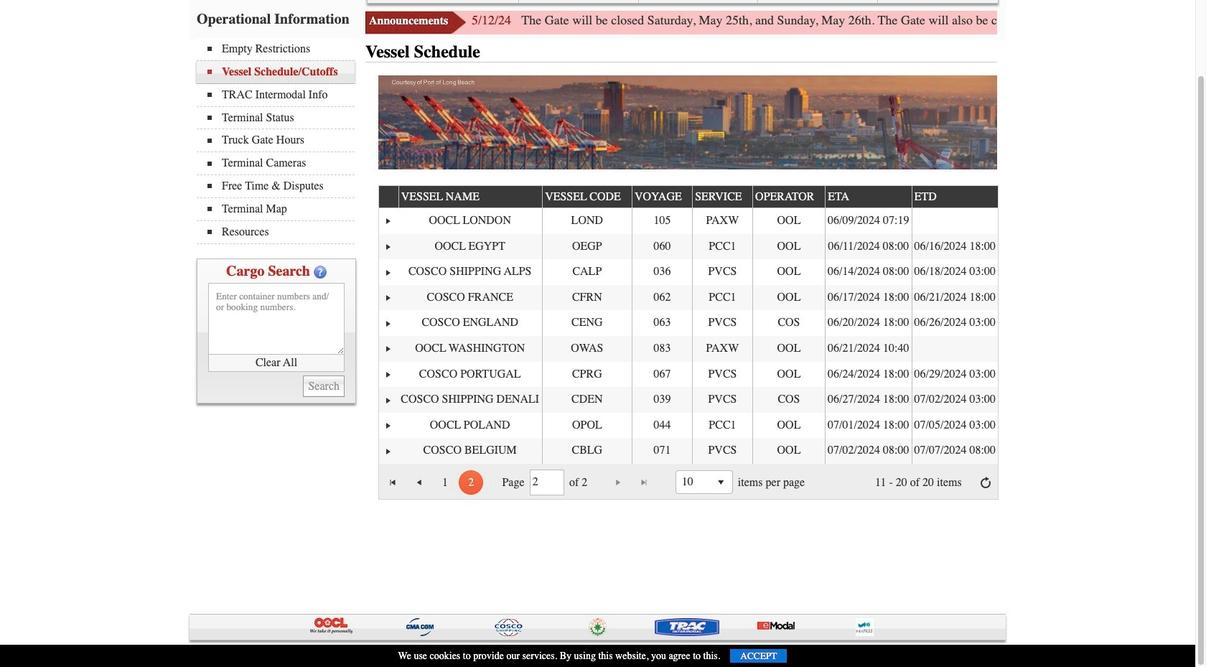 Task type: describe. For each thing, give the bounding box(es) containing it.
7 row from the top
[[379, 336, 999, 362]]

6 row from the top
[[379, 311, 999, 336]]

2 row from the top
[[379, 208, 999, 234]]

Enter container numbers and/ or booking numbers.  text field
[[208, 283, 345, 355]]

1 row from the top
[[379, 185, 1000, 208]]

5 menu item from the left
[[879, 0, 999, 3]]

4 row from the top
[[379, 259, 999, 285]]

refresh image
[[981, 477, 992, 488]]

1 menu item from the left
[[368, 0, 519, 3]]

column header inside row
[[379, 186, 398, 208]]

11 row from the top
[[379, 438, 999, 464]]

go to the first page image
[[388, 477, 399, 488]]



Task type: vqa. For each thing, say whether or not it's contained in the screenshot.
bottom Truck
no



Task type: locate. For each thing, give the bounding box(es) containing it.
None submit
[[304, 375, 345, 397]]

tree grid
[[379, 185, 1000, 464]]

Page sizes drop down field
[[676, 471, 733, 494]]

menu item
[[368, 0, 519, 3], [519, 0, 639, 3], [639, 0, 759, 3], [759, 0, 879, 3], [879, 0, 999, 3]]

3 row from the top
[[379, 234, 999, 259]]

Page 2 field
[[533, 472, 562, 493]]

0 vertical spatial menu bar
[[367, 0, 999, 4]]

go to the previous page image
[[414, 477, 425, 488]]

1 horizontal spatial menu bar
[[367, 0, 999, 4]]

page navigation, page 2 of 2 application
[[379, 464, 999, 499]]

9 row from the top
[[379, 387, 999, 413]]

column header
[[379, 186, 398, 208]]

cell
[[379, 208, 398, 234], [398, 208, 542, 234], [542, 208, 632, 234], [632, 208, 693, 234], [693, 208, 753, 234], [753, 208, 825, 234], [825, 208, 912, 234], [912, 208, 999, 234], [379, 234, 398, 259], [398, 234, 542, 259], [542, 234, 632, 259], [632, 234, 693, 259], [693, 234, 753, 259], [753, 234, 825, 259], [825, 234, 912, 259], [912, 234, 999, 259], [379, 259, 398, 285], [398, 259, 542, 285], [542, 259, 632, 285], [632, 259, 693, 285], [693, 259, 753, 285], [753, 259, 825, 285], [825, 259, 912, 285], [912, 259, 999, 285], [379, 285, 398, 311], [398, 285, 542, 311], [542, 285, 632, 311], [632, 285, 693, 311], [693, 285, 753, 311], [753, 285, 825, 311], [825, 285, 912, 311], [912, 285, 999, 311], [379, 311, 398, 336], [398, 311, 542, 336], [542, 311, 632, 336], [632, 311, 693, 336], [693, 311, 753, 336], [753, 311, 825, 336], [825, 311, 912, 336], [912, 311, 999, 336], [379, 336, 398, 362], [398, 336, 542, 362], [542, 336, 632, 362], [632, 336, 693, 362], [693, 336, 753, 362], [753, 336, 825, 362], [825, 336, 912, 362], [912, 336, 999, 362], [379, 362, 398, 387], [398, 362, 542, 387], [542, 362, 632, 387], [632, 362, 693, 387], [693, 362, 753, 387], [753, 362, 825, 387], [825, 362, 912, 387], [912, 362, 999, 387], [379, 387, 398, 413], [398, 387, 542, 413], [542, 387, 632, 413], [632, 387, 693, 413], [693, 387, 753, 413], [753, 387, 825, 413], [825, 387, 912, 413], [912, 387, 999, 413], [379, 413, 398, 438], [398, 413, 542, 438], [542, 413, 632, 438], [632, 413, 693, 438], [693, 413, 753, 438], [753, 413, 825, 438], [825, 413, 912, 438], [912, 413, 999, 438], [379, 438, 398, 464], [398, 438, 542, 464], [542, 438, 632, 464], [632, 438, 693, 464], [693, 438, 753, 464], [753, 438, 825, 464], [825, 438, 912, 464], [912, 438, 999, 464]]

3 menu item from the left
[[639, 0, 759, 3]]

4 menu item from the left
[[759, 0, 879, 3]]

10 row from the top
[[379, 413, 999, 438]]

menu bar
[[367, 0, 999, 4], [197, 38, 362, 244]]

1 vertical spatial menu bar
[[197, 38, 362, 244]]

0 horizontal spatial menu bar
[[197, 38, 362, 244]]

row group
[[379, 208, 999, 464]]

row
[[379, 185, 1000, 208], [379, 208, 999, 234], [379, 234, 999, 259], [379, 259, 999, 285], [379, 285, 999, 311], [379, 311, 999, 336], [379, 336, 999, 362], [379, 362, 999, 387], [379, 387, 999, 413], [379, 413, 999, 438], [379, 438, 999, 464]]

8 row from the top
[[379, 362, 999, 387]]

5 row from the top
[[379, 285, 999, 311]]

2 menu item from the left
[[519, 0, 639, 3]]



